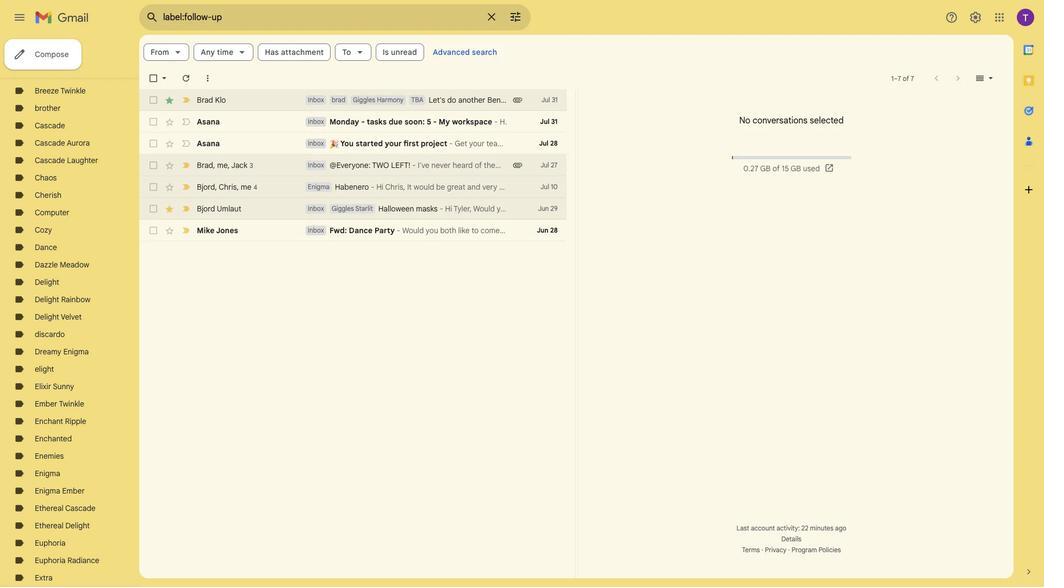 Task type: vqa. For each thing, say whether or not it's contained in the screenshot.
4 new jobs - Chefs near Toronto (ON) link
no



Task type: locate. For each thing, give the bounding box(es) containing it.
row up @everyone:
[[139, 133, 566, 154]]

cherish link
[[35, 190, 62, 200]]

1 vertical spatial dance
[[35, 243, 57, 252]]

inbox fwd: dance party -
[[308, 226, 402, 235]]

0 vertical spatial dance
[[349, 226, 373, 235]]

euphoria down ethereal delight
[[35, 538, 66, 548]]

gmail image
[[35, 7, 94, 28]]

row
[[139, 89, 591, 111], [139, 111, 566, 133], [139, 133, 566, 154], [139, 154, 566, 176], [139, 176, 566, 198], [139, 198, 566, 220], [139, 220, 566, 241]]

privacy link
[[765, 546, 787, 554]]

euphoria link
[[35, 538, 66, 548]]

jun
[[538, 204, 549, 213], [537, 226, 549, 234]]

twinkle for ember twinkle
[[59, 399, 84, 409]]

delight for delight velvet
[[35, 312, 59, 322]]

inbox left fwd:
[[308, 226, 324, 234]]

28 for jul 28
[[550, 139, 558, 147]]

cascade for cascade aurora
[[35, 138, 65, 148]]

monday
[[330, 117, 359, 127]]

row up giggles starlit
[[139, 176, 566, 198]]

halloween masks -
[[378, 204, 445, 214]]

7
[[898, 74, 901, 82], [911, 74, 914, 82]]

1 bjord from the top
[[197, 182, 215, 192]]

0 vertical spatial time
[[217, 47, 233, 57]]

navigation
[[0, 35, 139, 587]]

1 vertical spatial jun
[[537, 226, 549, 234]]

0 vertical spatial 31
[[552, 96, 558, 104]]

euphoria down euphoria link
[[35, 556, 66, 566]]

twinkle up ripple on the bottom
[[59, 399, 84, 409]]

enigma for enigma
[[35, 469, 60, 479]]

2 28 from the top
[[550, 226, 558, 234]]

row up you
[[139, 111, 566, 133]]

advanced search options image
[[505, 6, 526, 28]]

ethereal delight link
[[35, 521, 90, 531]]

enigma down enemies link
[[35, 469, 60, 479]]

2 brad from the top
[[197, 160, 213, 170]]

2 · from the left
[[788, 546, 790, 554]]

time right any
[[217, 47, 233, 57]]

1 horizontal spatial ·
[[788, 546, 790, 554]]

enigma for enigma ember
[[35, 486, 60, 496]]

1 vertical spatial 31
[[551, 117, 558, 126]]

jun left the 29 at the right
[[538, 204, 549, 213]]

jun down jun 29
[[537, 226, 549, 234]]

giggles up tasks
[[353, 96, 375, 104]]

28 up 27
[[550, 139, 558, 147]]

0 vertical spatial bjord
[[197, 182, 215, 192]]

,
[[213, 160, 215, 170], [228, 160, 230, 170], [215, 182, 217, 192], [237, 182, 239, 192]]

7 row from the top
[[139, 220, 566, 241]]

inbox inside inbox fwd: dance party -
[[308, 226, 324, 234]]

giggles left starlit
[[332, 204, 354, 213]]

enigma left habenero
[[308, 183, 330, 191]]

asana down brad klo
[[197, 117, 220, 127]]

- left tasks
[[361, 117, 365, 127]]

cascade for cascade laughter
[[35, 156, 65, 165]]

computer link
[[35, 208, 69, 218]]

enigma down the enigma link
[[35, 486, 60, 496]]

brad left klo
[[197, 95, 213, 105]]

discardo
[[35, 330, 65, 339]]

breeze twinkle
[[35, 86, 86, 96]]

inbox left 🎉 icon
[[308, 139, 324, 147]]

1 euphoria from the top
[[35, 538, 66, 548]]

dreamy enigma link
[[35, 347, 89, 357]]

1 vertical spatial 28
[[550, 226, 558, 234]]

row down giggles starlit
[[139, 220, 566, 241]]

jul 31
[[542, 96, 558, 104], [540, 117, 558, 126]]

dreamy enigma
[[35, 347, 89, 357]]

row up tasks
[[139, 89, 591, 111]]

1 horizontal spatial of
[[903, 74, 909, 82]]

0 vertical spatial euphoria
[[35, 538, 66, 548]]

row containing brad
[[139, 154, 566, 176]]

jul left 27
[[541, 161, 549, 169]]

28
[[550, 139, 558, 147], [550, 226, 558, 234]]

2 inbox from the top
[[308, 117, 324, 126]]

1 horizontal spatial dance
[[349, 226, 373, 235]]

0 horizontal spatial dance
[[35, 243, 57, 252]]

gb
[[760, 164, 771, 173], [791, 164, 801, 173]]

row down habenero
[[139, 198, 566, 220]]

me left 4
[[241, 182, 251, 192]]

-
[[361, 117, 365, 127], [433, 117, 437, 127], [494, 117, 498, 127], [447, 139, 455, 148], [412, 160, 416, 170], [371, 182, 374, 192], [440, 204, 443, 214], [397, 226, 400, 235]]

navigation containing compose
[[0, 35, 139, 587]]

euphoria for euphoria radiance
[[35, 556, 66, 566]]

compose button
[[4, 39, 82, 70]]

0 vertical spatial me
[[217, 160, 228, 170]]

inbox left @everyone:
[[308, 161, 324, 169]]

ember up enchant
[[35, 399, 57, 409]]

another
[[458, 95, 485, 105]]

0.27
[[743, 164, 759, 173]]

1 horizontal spatial 7
[[911, 74, 914, 82]]

2 ethereal from the top
[[35, 521, 63, 531]]

2 7 from the left
[[911, 74, 914, 82]]

0 vertical spatial twinkle
[[60, 86, 86, 96]]

of left the 15
[[773, 164, 780, 173]]

ethereal down enigma ember
[[35, 504, 63, 513]]

used
[[803, 164, 820, 173]]

1 horizontal spatial gb
[[791, 164, 801, 173]]

0 vertical spatial jun
[[538, 204, 549, 213]]

breeze
[[35, 86, 59, 96]]

0 vertical spatial brad
[[197, 95, 213, 105]]

delight down delight link
[[35, 295, 59, 305]]

cascade down brother 'link'
[[35, 121, 65, 131]]

gb right 0.27
[[760, 164, 771, 173]]

4 inbox from the top
[[308, 161, 324, 169]]

ember up the ethereal cascade
[[62, 486, 85, 496]]

enigma for enigma habenero -
[[308, 183, 330, 191]]

brad up bjord , chris , me 4
[[197, 160, 213, 170]]

any time button
[[194, 44, 254, 61]]

1 28 from the top
[[550, 139, 558, 147]]

attachment
[[281, 47, 324, 57]]

0 horizontal spatial me
[[217, 160, 228, 170]]

from
[[151, 47, 169, 57]]

1 brad from the top
[[197, 95, 213, 105]]

gb right the 15
[[791, 164, 801, 173]]

inbox left brad
[[308, 96, 324, 104]]

me
[[217, 160, 228, 170], [241, 182, 251, 192]]

of right "–"
[[903, 74, 909, 82]]

tba
[[411, 96, 423, 104]]

None search field
[[139, 4, 531, 30]]

has attachment button
[[258, 44, 331, 61]]

advanced search
[[433, 47, 497, 57]]

to button
[[335, 44, 371, 61]]

31 left next
[[552, 96, 558, 104]]

row containing brad klo
[[139, 89, 591, 111]]

1 vertical spatial ember
[[62, 486, 85, 496]]

1 horizontal spatial ember
[[62, 486, 85, 496]]

0 vertical spatial 28
[[550, 139, 558, 147]]

klo
[[215, 95, 226, 105]]

bjord , chris , me 4
[[197, 182, 257, 192]]

to
[[342, 47, 351, 57]]

has
[[265, 47, 279, 57]]

time right next
[[575, 95, 591, 105]]

31 up jul 28
[[551, 117, 558, 126]]

cherish
[[35, 190, 62, 200]]

4 row from the top
[[139, 154, 566, 176]]

28 down the 29 at the right
[[550, 226, 558, 234]]

None checkbox
[[148, 73, 159, 84], [148, 116, 159, 127], [148, 160, 159, 171], [148, 182, 159, 193], [148, 203, 159, 214], [148, 73, 159, 84], [148, 116, 159, 127], [148, 160, 159, 171], [148, 182, 159, 193], [148, 203, 159, 214]]

1 vertical spatial ethereal
[[35, 521, 63, 531]]

follow link to manage storage image
[[824, 163, 835, 174]]

2 asana from the top
[[197, 139, 220, 148]]

cascade aurora
[[35, 138, 90, 148]]

6 row from the top
[[139, 198, 566, 220]]

jones
[[216, 226, 238, 235]]

discardo link
[[35, 330, 65, 339]]

asana for jul 31
[[197, 117, 220, 127]]

fwd:
[[330, 226, 347, 235]]

1 row from the top
[[139, 89, 591, 111]]

2 euphoria from the top
[[35, 556, 66, 566]]

jul up jul 28
[[540, 117, 550, 126]]

twinkle
[[60, 86, 86, 96], [59, 399, 84, 409]]

ember
[[35, 399, 57, 409], [62, 486, 85, 496]]

asana up brad , me , jack 3
[[197, 139, 220, 148]]

inbox left monday
[[308, 117, 324, 126]]

1 ethereal from the top
[[35, 504, 63, 513]]

delight up discardo
[[35, 312, 59, 322]]

jun for jun 29
[[538, 204, 549, 213]]

ethereal delight
[[35, 521, 90, 531]]

None checkbox
[[148, 95, 159, 106], [148, 138, 159, 149], [148, 225, 159, 236], [148, 95, 159, 106], [148, 138, 159, 149], [148, 225, 159, 236]]

search mail image
[[142, 8, 162, 27]]

1 vertical spatial jul 31
[[540, 117, 558, 126]]

enchant ripple
[[35, 417, 86, 426]]

1 gb from the left
[[760, 164, 771, 173]]

0 horizontal spatial 7
[[898, 74, 901, 82]]

jul 31 left next
[[542, 96, 558, 104]]

1 horizontal spatial me
[[241, 182, 251, 192]]

bjord up mike
[[197, 204, 215, 214]]

4
[[254, 183, 257, 191]]

delight
[[35, 277, 59, 287], [35, 295, 59, 305], [35, 312, 59, 322], [65, 521, 90, 531]]

0 vertical spatial giggles
[[353, 96, 375, 104]]

inbox @everyone: two left! -
[[308, 160, 418, 170]]

enigma ember
[[35, 486, 85, 496]]

5 row from the top
[[139, 176, 566, 198]]

1 vertical spatial of
[[773, 164, 780, 173]]

breeze twinkle link
[[35, 86, 86, 96]]

masks
[[416, 204, 438, 214]]

0 horizontal spatial gb
[[760, 164, 771, 173]]

cascade up chaos link on the top left of page
[[35, 156, 65, 165]]

enigma inside the enigma habenero -
[[308, 183, 330, 191]]

2 bjord from the top
[[197, 204, 215, 214]]

row containing bjord umlaut
[[139, 198, 566, 220]]

minutes
[[810, 524, 834, 532]]

from button
[[144, 44, 189, 61]]

0 vertical spatial ethereal
[[35, 504, 63, 513]]

· right terms
[[762, 546, 763, 554]]

me left jack
[[217, 160, 228, 170]]

enemies link
[[35, 451, 64, 461]]

advanced search button
[[429, 42, 502, 62]]

twinkle right breeze
[[60, 86, 86, 96]]

mike
[[197, 226, 215, 235]]

- right 5
[[433, 117, 437, 127]]

1 asana from the top
[[197, 117, 220, 127]]

ethereal up euphoria link
[[35, 521, 63, 531]]

jul 31 up jul 28
[[540, 117, 558, 126]]

1 horizontal spatial time
[[575, 95, 591, 105]]

brad
[[332, 96, 345, 104]]

7 right "–"
[[911, 74, 914, 82]]

0 horizontal spatial time
[[217, 47, 233, 57]]

1 – 7 of 7
[[891, 74, 914, 82]]

1 vertical spatial twinkle
[[59, 399, 84, 409]]

1 vertical spatial giggles
[[332, 204, 354, 213]]

1 vertical spatial asana
[[197, 139, 220, 148]]

1 vertical spatial bjord
[[197, 204, 215, 214]]

enigma
[[308, 183, 330, 191], [63, 347, 89, 357], [35, 469, 60, 479], [35, 486, 60, 496]]

1 vertical spatial euphoria
[[35, 556, 66, 566]]

inbox down the enigma habenero -
[[308, 204, 324, 213]]

inbox inside inbox monday - tasks due soon: 5 - my workspace -
[[308, 117, 324, 126]]

started
[[356, 139, 383, 148]]

cozy link
[[35, 225, 52, 235]]

elixir sunny link
[[35, 382, 74, 392]]

delight link
[[35, 277, 59, 287]]

account
[[751, 524, 775, 532]]

jul left 10
[[541, 183, 549, 191]]

–
[[894, 74, 898, 82]]

6 inbox from the top
[[308, 226, 324, 234]]

· down details link
[[788, 546, 790, 554]]

dance up dazzle
[[35, 243, 57, 252]]

0 vertical spatial jul 31
[[542, 96, 558, 104]]

twinkle for breeze twinkle
[[60, 86, 86, 96]]

🎉 image
[[330, 140, 339, 149]]

1 inbox from the top
[[308, 96, 324, 104]]

cascade down cascade link
[[35, 138, 65, 148]]

dance down starlit
[[349, 226, 373, 235]]

row up habenero
[[139, 154, 566, 176]]

0 horizontal spatial ·
[[762, 546, 763, 554]]

toggle split pane mode image
[[975, 73, 985, 84]]

ember twinkle link
[[35, 399, 84, 409]]

delight down dazzle
[[35, 277, 59, 287]]

row containing mike jones
[[139, 220, 566, 241]]

7 right 1
[[898, 74, 901, 82]]

jul up jul 27
[[539, 139, 549, 147]]

1 vertical spatial brad
[[197, 160, 213, 170]]

- right party at the top of page
[[397, 226, 400, 235]]

1 vertical spatial time
[[575, 95, 591, 105]]

0 vertical spatial of
[[903, 74, 909, 82]]

starlit
[[355, 204, 373, 213]]

habenero
[[335, 182, 369, 192]]

delight for delight rainbow
[[35, 295, 59, 305]]

tab list
[[1014, 35, 1044, 548]]

@everyone:
[[330, 160, 371, 170]]

aurora
[[67, 138, 90, 148]]

- down my
[[447, 139, 455, 148]]

0 horizontal spatial ember
[[35, 399, 57, 409]]

time inside dropdown button
[[217, 47, 233, 57]]

0 vertical spatial asana
[[197, 117, 220, 127]]

bjord left the chris on the top
[[197, 182, 215, 192]]

15
[[782, 164, 789, 173]]



Task type: describe. For each thing, give the bounding box(es) containing it.
enemies
[[35, 451, 64, 461]]

jack
[[231, 160, 247, 170]]

euphoria for euphoria link
[[35, 538, 66, 548]]

cascade aurora link
[[35, 138, 90, 148]]

conversations
[[753, 115, 808, 126]]

left!
[[391, 160, 410, 170]]

search
[[472, 47, 497, 57]]

giggles for giggles harmony
[[353, 96, 375, 104]]

extra
[[35, 573, 53, 583]]

support image
[[945, 11, 958, 24]]

do
[[447, 95, 456, 105]]

compose
[[35, 49, 69, 59]]

program policies link
[[792, 546, 841, 554]]

your
[[385, 139, 402, 148]]

0 vertical spatial ember
[[35, 399, 57, 409]]

bjord for bjord umlaut
[[197, 204, 215, 214]]

settings image
[[969, 11, 982, 24]]

last account activity: 22 minutes ago details terms · privacy · program policies
[[737, 524, 847, 554]]

enigma habenero -
[[308, 182, 376, 192]]

chaos
[[35, 173, 57, 183]]

- right 'masks' on the top left
[[440, 204, 443, 214]]

activity:
[[777, 524, 800, 532]]

jul 28
[[539, 139, 558, 147]]

dance inside row
[[349, 226, 373, 235]]

jun for jun 28
[[537, 226, 549, 234]]

has attachment image
[[512, 95, 523, 106]]

selected
[[810, 115, 844, 126]]

extra link
[[35, 573, 53, 583]]

no conversations selected main content
[[139, 35, 1014, 579]]

giggles for giggles starlit
[[332, 204, 354, 213]]

ethereal for ethereal delight
[[35, 521, 63, 531]]

computer
[[35, 208, 69, 218]]

elight link
[[35, 364, 54, 374]]

enigma ember link
[[35, 486, 85, 496]]

brad for brad , me , jack 3
[[197, 160, 213, 170]]

jul left next
[[542, 96, 550, 104]]

clear search image
[[481, 6, 503, 28]]

- down the benihana
[[494, 117, 498, 127]]

27
[[551, 161, 558, 169]]

due
[[389, 117, 403, 127]]

terms
[[742, 546, 760, 554]]

jul for sixth row from the bottom of the no conversations selected main content
[[540, 117, 550, 126]]

more image
[[202, 73, 213, 84]]

let's do another benihana christmas next time
[[429, 95, 591, 105]]

inbox monday - tasks due soon: 5 - my workspace -
[[308, 117, 500, 127]]

Search mail text field
[[163, 12, 479, 23]]

3
[[250, 161, 253, 169]]

28 for jun 28
[[550, 226, 558, 234]]

enchanted
[[35, 434, 72, 444]]

workspace
[[452, 117, 492, 127]]

refresh image
[[181, 73, 191, 84]]

- right habenero
[[371, 182, 374, 192]]

euphoria radiance link
[[35, 556, 99, 566]]

2 row from the top
[[139, 111, 566, 133]]

delight down the ethereal cascade
[[65, 521, 90, 531]]

euphoria radiance
[[35, 556, 99, 566]]

harmony
[[377, 96, 404, 104]]

elixir sunny
[[35, 382, 74, 392]]

delight velvet link
[[35, 312, 82, 322]]

29
[[551, 204, 558, 213]]

rainbow
[[61, 295, 90, 305]]

dazzle meadow link
[[35, 260, 89, 270]]

tasks
[[367, 117, 387, 127]]

row containing bjord
[[139, 176, 566, 198]]

my
[[439, 117, 450, 127]]

no
[[739, 115, 750, 126]]

jul for 5th row from the bottom
[[539, 139, 549, 147]]

0 horizontal spatial of
[[773, 164, 780, 173]]

next
[[558, 95, 573, 105]]

dazzle meadow
[[35, 260, 89, 270]]

jul for row containing bjord
[[541, 183, 549, 191]]

has attachment image
[[512, 160, 523, 171]]

any time
[[201, 47, 233, 57]]

enigma link
[[35, 469, 60, 479]]

enchant ripple link
[[35, 417, 86, 426]]

- right left!
[[412, 160, 416, 170]]

2 gb from the left
[[791, 164, 801, 173]]

is unread button
[[376, 44, 424, 61]]

soon:
[[405, 117, 425, 127]]

brad klo
[[197, 95, 226, 105]]

3 inbox from the top
[[308, 139, 324, 147]]

jul 10
[[541, 183, 558, 191]]

ember twinkle
[[35, 399, 84, 409]]

3 row from the top
[[139, 133, 566, 154]]

elight
[[35, 364, 54, 374]]

cascade for cascade link
[[35, 121, 65, 131]]

you started your first project
[[339, 139, 447, 148]]

mike jones
[[197, 226, 238, 235]]

brad for brad klo
[[197, 95, 213, 105]]

0.27 gb of 15 gb used
[[743, 164, 820, 173]]

is unread
[[383, 47, 417, 57]]

halloween
[[378, 204, 414, 214]]

benihana
[[487, 95, 520, 105]]

1 · from the left
[[762, 546, 763, 554]]

asana for jul 28
[[197, 139, 220, 148]]

5
[[427, 117, 431, 127]]

inbox inside inbox @everyone: two left! -
[[308, 161, 324, 169]]

cascade laughter
[[35, 156, 98, 165]]

enchant
[[35, 417, 63, 426]]

is
[[383, 47, 389, 57]]

cascade link
[[35, 121, 65, 131]]

brad , me , jack 3
[[197, 160, 253, 170]]

time inside row
[[575, 95, 591, 105]]

dance link
[[35, 243, 57, 252]]

policies
[[819, 546, 841, 554]]

cascade up ethereal delight
[[65, 504, 96, 513]]

ripple
[[65, 417, 86, 426]]

privacy
[[765, 546, 787, 554]]

1 7 from the left
[[898, 74, 901, 82]]

radiance
[[67, 556, 99, 566]]

two
[[372, 160, 389, 170]]

brother link
[[35, 103, 61, 113]]

5 inbox from the top
[[308, 204, 324, 213]]

meadow
[[60, 260, 89, 270]]

1
[[891, 74, 894, 82]]

elixir
[[35, 382, 51, 392]]

cozy
[[35, 225, 52, 235]]

main menu image
[[13, 11, 26, 24]]

delight for delight link
[[35, 277, 59, 287]]

delight rainbow link
[[35, 295, 90, 305]]

project
[[421, 139, 447, 148]]

ethereal for ethereal cascade
[[35, 504, 63, 513]]

1 vertical spatial me
[[241, 182, 251, 192]]

dance inside navigation
[[35, 243, 57, 252]]

has attachment
[[265, 47, 324, 57]]

enigma right dreamy
[[63, 347, 89, 357]]

dreamy
[[35, 347, 61, 357]]

bjord for bjord , chris , me 4
[[197, 182, 215, 192]]



